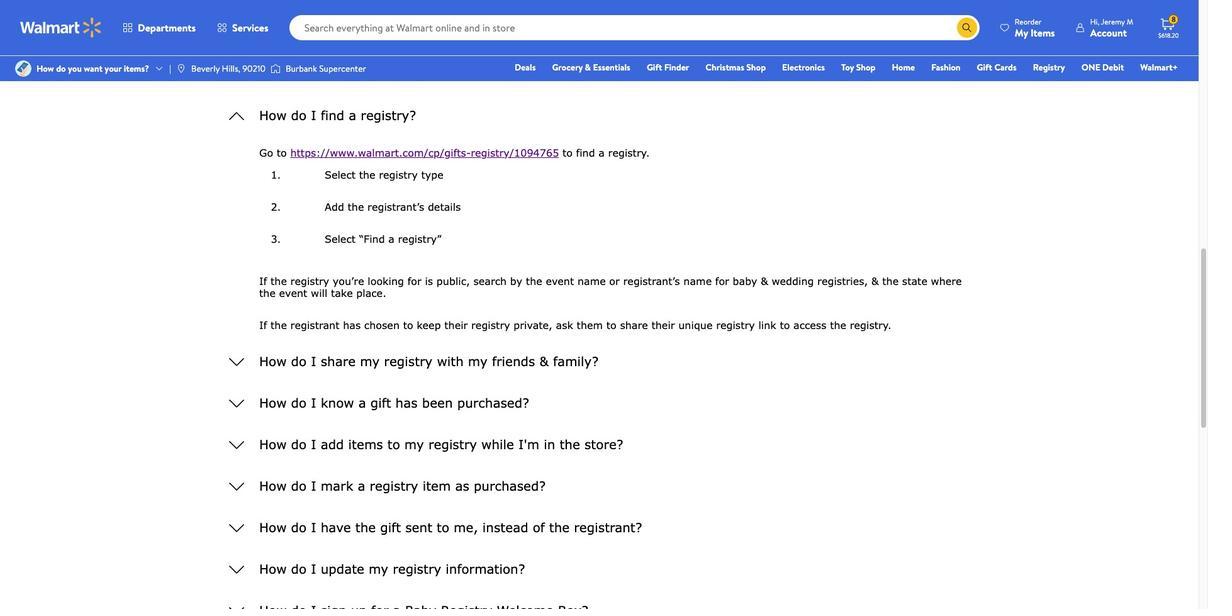 Task type: vqa. For each thing, say whether or not it's contained in the screenshot.
Tests
no



Task type: locate. For each thing, give the bounding box(es) containing it.
grocery
[[552, 61, 583, 74]]

 image for beverly
[[176, 64, 186, 74]]

0 horizontal spatial gift
[[647, 61, 663, 74]]

one debit link
[[1077, 60, 1130, 74]]

Search search field
[[289, 15, 980, 40]]

items
[[1031, 26, 1056, 39]]

0 horizontal spatial shop
[[747, 61, 766, 74]]

2 shop from the left
[[857, 61, 876, 74]]

 image right the |
[[176, 64, 186, 74]]

$618.20
[[1159, 31, 1180, 40]]

services
[[232, 21, 269, 35]]

gift
[[647, 61, 663, 74], [978, 61, 993, 74]]

|
[[169, 62, 171, 75]]

1 horizontal spatial shop
[[857, 61, 876, 74]]

account
[[1091, 26, 1128, 39]]

shop
[[747, 61, 766, 74], [857, 61, 876, 74]]

walmart+ link
[[1135, 60, 1184, 74]]

registry
[[1034, 61, 1066, 74]]

essentials
[[593, 61, 631, 74]]

burbank supercenter
[[286, 62, 366, 75]]

how
[[37, 62, 54, 75]]

toy
[[842, 61, 855, 74]]

 image left how
[[15, 60, 31, 77]]

gift finder
[[647, 61, 690, 74]]

how do you want your items?
[[37, 62, 149, 75]]

supercenter
[[319, 62, 366, 75]]

hi,
[[1091, 16, 1100, 27]]

shop right toy
[[857, 61, 876, 74]]

1 horizontal spatial gift
[[978, 61, 993, 74]]

gift cards
[[978, 61, 1017, 74]]

90210
[[243, 62, 266, 75]]

gift for gift cards
[[978, 61, 993, 74]]

registry link
[[1028, 60, 1071, 74]]

1 horizontal spatial  image
[[176, 64, 186, 74]]

 image
[[15, 60, 31, 77], [176, 64, 186, 74]]

8
[[1172, 14, 1177, 25]]

electronics
[[783, 61, 825, 74]]

reorder
[[1015, 16, 1042, 27]]

your
[[105, 62, 122, 75]]

 image
[[271, 62, 281, 75]]

shop right christmas
[[747, 61, 766, 74]]

1 gift from the left
[[647, 61, 663, 74]]

1 shop from the left
[[747, 61, 766, 74]]

toy shop
[[842, 61, 876, 74]]

2 gift from the left
[[978, 61, 993, 74]]

gift finder link
[[642, 60, 695, 74]]

gift left cards
[[978, 61, 993, 74]]

gift for gift finder
[[647, 61, 663, 74]]

deals link
[[509, 60, 542, 74]]

0 horizontal spatial  image
[[15, 60, 31, 77]]

gift left finder
[[647, 61, 663, 74]]

departments button
[[112, 13, 207, 43]]

shop for toy shop
[[857, 61, 876, 74]]

debit
[[1103, 61, 1125, 74]]

fashion link
[[926, 60, 967, 74]]

hi, jeremy m account
[[1091, 16, 1134, 39]]



Task type: describe. For each thing, give the bounding box(es) containing it.
8 $618.20
[[1159, 14, 1180, 40]]

christmas shop
[[706, 61, 766, 74]]

cards
[[995, 61, 1017, 74]]

&
[[585, 61, 591, 74]]

shop for christmas shop
[[747, 61, 766, 74]]

departments
[[138, 21, 196, 35]]

gift cards link
[[972, 60, 1023, 74]]

Walmart Site-Wide search field
[[289, 15, 980, 40]]

do
[[56, 62, 66, 75]]

christmas shop link
[[700, 60, 772, 74]]

burbank
[[286, 62, 317, 75]]

m
[[1127, 16, 1134, 27]]

reorder my items
[[1015, 16, 1056, 39]]

beverly hills, 90210
[[191, 62, 266, 75]]

toy shop link
[[836, 60, 882, 74]]

walmart+
[[1141, 61, 1179, 74]]

my
[[1015, 26, 1029, 39]]

grocery & essentials link
[[547, 60, 636, 74]]

 image for how
[[15, 60, 31, 77]]

you
[[68, 62, 82, 75]]

hills,
[[222, 62, 241, 75]]

one
[[1082, 61, 1101, 74]]

fashion
[[932, 61, 961, 74]]

christmas
[[706, 61, 745, 74]]

want
[[84, 62, 103, 75]]

items?
[[124, 62, 149, 75]]

home link
[[887, 60, 921, 74]]

walmart image
[[20, 18, 102, 38]]

services button
[[207, 13, 279, 43]]

electronics link
[[777, 60, 831, 74]]

search icon image
[[963, 23, 973, 33]]

deals
[[515, 61, 536, 74]]

grocery & essentials
[[552, 61, 631, 74]]

home
[[892, 61, 916, 74]]

jeremy
[[1102, 16, 1126, 27]]

one debit
[[1082, 61, 1125, 74]]

finder
[[665, 61, 690, 74]]

beverly
[[191, 62, 220, 75]]



